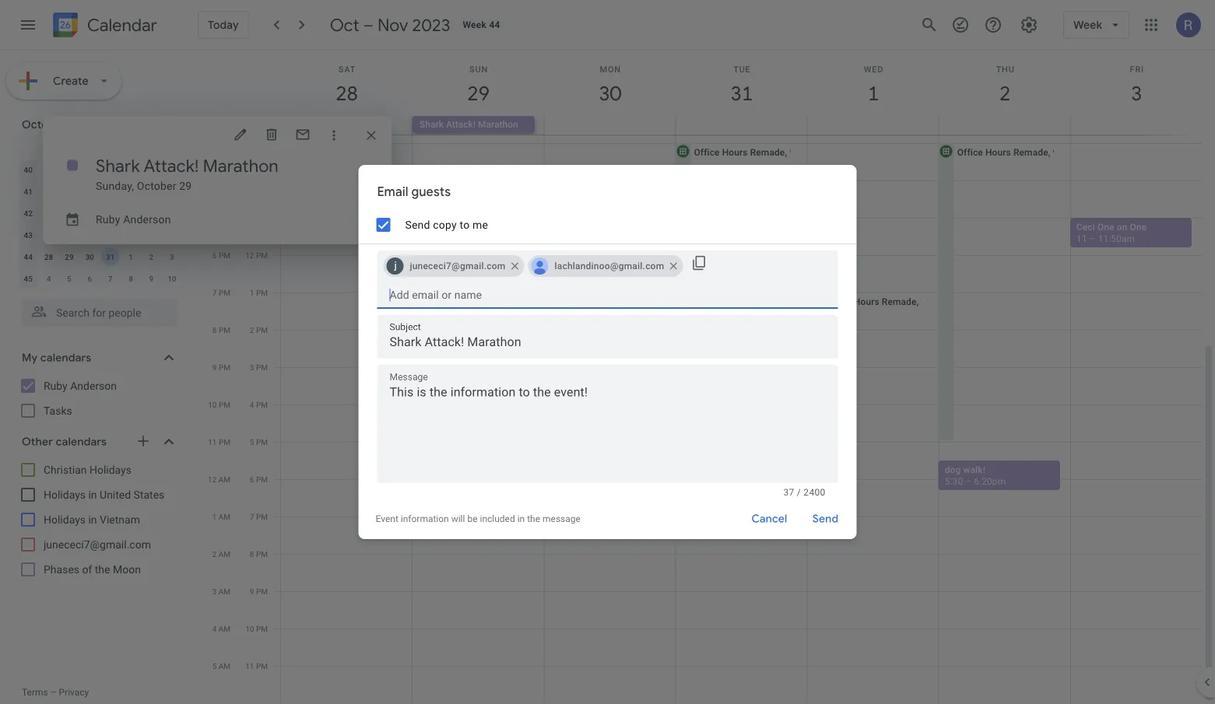 Task type: locate. For each thing, give the bounding box(es) containing it.
am down the 9 am
[[256, 176, 268, 185]]

5 for 5 am
[[212, 662, 217, 671]]

holidays in vietnam
[[44, 513, 140, 526]]

0 vertical spatial 9 pm
[[212, 363, 230, 372]]

0 horizontal spatial marathon
[[203, 155, 279, 177]]

6 pm down 5 pm
[[250, 475, 268, 484]]

2023 up sunday column header
[[69, 118, 95, 132]]

31 cell
[[100, 246, 121, 268]]

of
[[82, 563, 92, 576]]

office
[[694, 147, 720, 158], [957, 147, 983, 158], [826, 296, 851, 307]]

5:30
[[945, 476, 963, 487]]

nov
[[378, 14, 408, 36]]

8 pm left "2 pm"
[[212, 325, 230, 335]]

send for send
[[813, 512, 839, 526]]

4 up 11 element
[[129, 165, 133, 174]]

other calendars button
[[3, 430, 193, 455]]

0 horizontal spatial attack!
[[144, 155, 199, 177]]

cell
[[281, 116, 413, 135], [544, 116, 676, 135], [676, 116, 807, 135], [807, 116, 939, 135], [939, 116, 1070, 135], [1070, 116, 1202, 135], [162, 224, 182, 246]]

7 right 41
[[46, 187, 51, 196]]

christian holidays
[[44, 464, 132, 476]]

privacy
[[59, 687, 89, 698]]

ruby up tasks
[[44, 379, 68, 392]]

25 element
[[121, 226, 140, 244]]

0 horizontal spatial hours
[[722, 147, 748, 158]]

calendars inside other calendars dropdown button
[[56, 435, 107, 449]]

1 horizontal spatial october
[[137, 179, 176, 192]]

clean up after netflix binge
[[418, 390, 535, 401]]

10 pm right 4 am
[[245, 624, 268, 634]]

0 vertical spatial 12
[[147, 187, 156, 196]]

hours
[[722, 147, 748, 158], [986, 147, 1011, 158], [854, 296, 879, 307]]

roadhouse
[[745, 476, 793, 487]]

0 horizontal spatial send
[[405, 218, 430, 231]]

6 pm
[[212, 251, 230, 260], [250, 475, 268, 484]]

in right included
[[517, 514, 525, 525]]

1 horizontal spatial the
[[527, 514, 540, 525]]

am up 1 am
[[219, 475, 230, 484]]

november 6 element
[[80, 269, 99, 288]]

dog
[[945, 464, 961, 475]]

in up junececi7@gmail.com
[[88, 513, 97, 526]]

12 am
[[208, 475, 230, 484]]

ruby inside my calendars list
[[44, 379, 68, 392]]

row containing 44
[[18, 246, 182, 268]]

2 inside row
[[149, 252, 154, 262]]

row group
[[18, 159, 182, 290]]

11 down ceci at the right of page
[[1076, 233, 1087, 244]]

1 vertical spatial 9 pm
[[250, 587, 268, 596]]

am for 5 am
[[219, 662, 230, 671]]

7 pm left the 1 pm
[[212, 288, 230, 297]]

5 am
[[212, 662, 230, 671]]

2 pm
[[250, 325, 268, 335]]

3 row from the top
[[18, 202, 182, 224]]

ceci one on one 11 – 11:50am
[[1076, 221, 1147, 244]]

phases
[[44, 563, 79, 576]]

9 pm right '3 am'
[[250, 587, 268, 596]]

am down '3 am'
[[219, 624, 230, 634]]

marathon inside 'button'
[[478, 119, 518, 130]]

8 pm
[[212, 325, 230, 335], [250, 550, 268, 559]]

/
[[797, 487, 801, 498]]

my calendars list
[[3, 374, 193, 423]]

29 right 28 element
[[65, 252, 74, 262]]

10 inside november 10 element
[[167, 274, 176, 283]]

0 horizontal spatial 8
[[129, 274, 133, 283]]

12 for 12 am
[[208, 475, 217, 484]]

in inside the email guests dialog
[[517, 514, 525, 525]]

11 pm right 5 am
[[245, 662, 268, 671]]

1 vertical spatial 7 pm
[[250, 512, 268, 522]]

1 vertical spatial 29
[[65, 252, 74, 262]]

phases of the moon
[[44, 563, 141, 576]]

0 vertical spatial 7 pm
[[212, 288, 230, 297]]

1 horizontal spatial 4 pm
[[250, 400, 268, 409]]

29
[[179, 179, 192, 192], [65, 252, 74, 262]]

attack! inside shark attack! marathon sunday, october 29
[[144, 155, 199, 177]]

– down walk!
[[966, 476, 972, 487]]

1 horizontal spatial remade
[[882, 296, 917, 307]]

4 left 10 am
[[212, 176, 217, 185]]

shark up guests
[[420, 119, 444, 130]]

9 pm left '3 pm'
[[212, 363, 230, 372]]

– inside ceci one on one 11 – 11:50am
[[1090, 233, 1096, 244]]

1 vertical spatial send
[[813, 512, 839, 526]]

cancel button
[[745, 501, 794, 538]]

my calendars button
[[3, 346, 193, 371]]

–
[[363, 14, 374, 36], [1090, 233, 1096, 244], [966, 476, 972, 487], [50, 687, 56, 698]]

2023 right the nov
[[412, 14, 450, 36]]

8
[[129, 274, 133, 283], [212, 325, 217, 335], [250, 550, 254, 559]]

1 vertical spatial anderson
[[70, 379, 117, 392]]

november 7 element
[[101, 269, 120, 288]]

3 for 3 pm
[[250, 363, 254, 372]]

netflix
[[480, 390, 508, 401]]

1 vertical spatial 11 pm
[[245, 662, 268, 671]]

anderson down my calendars dropdown button on the left of page
[[70, 379, 117, 392]]

send for send copy to me
[[405, 218, 430, 231]]

12 inside row
[[147, 187, 156, 196]]

shark
[[420, 119, 444, 130], [96, 155, 140, 177]]

am for 9 am
[[256, 139, 268, 148]]

1 vertical spatial 44
[[24, 252, 33, 262]]

12
[[147, 187, 156, 196], [245, 251, 254, 260], [208, 475, 217, 484]]

clean
[[418, 390, 442, 401]]

binge
[[511, 390, 535, 401]]

calendars up christian holidays
[[56, 435, 107, 449]]

6 inside 'november 6' element
[[88, 274, 92, 283]]

am down 05
[[256, 139, 268, 148]]

0 horizontal spatial 4 pm
[[212, 176, 230, 185]]

11 pm up 12 am
[[208, 437, 230, 447]]

– right terms link
[[50, 687, 56, 698]]

in for vietnam
[[88, 513, 97, 526]]

10 element
[[101, 182, 120, 201]]

9 down gmt-
[[250, 139, 254, 148]]

1 vertical spatial attack!
[[144, 155, 199, 177]]

attack! inside 'button'
[[446, 119, 476, 130]]

calendars for other calendars
[[56, 435, 107, 449]]

the right of
[[95, 563, 110, 576]]

4 pm left 10 am
[[212, 176, 230, 185]]

2 vertical spatial 12
[[208, 475, 217, 484]]

holidays for vietnam
[[44, 513, 86, 526]]

3 up sunday,
[[108, 165, 113, 174]]

30 for 30 element on the top
[[85, 252, 94, 262]]

1 horizontal spatial 8 pm
[[250, 550, 268, 559]]

1 vertical spatial 12
[[245, 251, 254, 260]]

holidays up junececi7@gmail.com
[[44, 513, 86, 526]]

november 1 element
[[121, 248, 140, 266]]

marathon for shark attack! marathon
[[478, 119, 518, 130]]

one up 11:50am
[[1098, 221, 1114, 232]]

1 horizontal spatial 2
[[212, 550, 217, 559]]

november 9 element
[[142, 269, 161, 288]]

1 vertical spatial holidays
[[44, 488, 86, 501]]

19
[[147, 209, 156, 218]]

0 vertical spatial 8
[[129, 274, 133, 283]]

2023
[[412, 14, 450, 36], [69, 118, 95, 132]]

42
[[24, 209, 33, 218]]

0 vertical spatial 44
[[489, 19, 500, 30]]

the inside list
[[95, 563, 110, 576]]

cancel
[[752, 512, 787, 526]]

1 horizontal spatial 30
[[85, 252, 94, 262]]

shark for shark attack! marathon sunday, october 29
[[96, 155, 140, 177]]

am for 3 am
[[219, 587, 230, 596]]

3 down "2 pm"
[[250, 363, 254, 372]]

27, today element
[[163, 226, 181, 244]]

am up 2 am at the bottom
[[219, 512, 230, 522]]

anderson inside my calendars list
[[70, 379, 117, 392]]

row containing 42
[[18, 202, 182, 224]]

1 vertical spatial the
[[95, 563, 110, 576]]

0 horizontal spatial 2
[[149, 252, 154, 262]]

6 row from the top
[[18, 268, 182, 290]]

37
[[783, 487, 794, 498]]

office hours remade ,
[[694, 147, 790, 158], [957, 147, 1053, 158], [826, 296, 921, 307]]

11 element
[[121, 182, 140, 201]]

,
[[785, 147, 787, 158], [1048, 147, 1050, 158], [917, 296, 919, 307], [713, 476, 715, 487]]

2 horizontal spatial 12
[[245, 251, 254, 260]]

selected people list box
[[377, 251, 687, 281]]

29 right 13
[[179, 179, 192, 192]]

30 right 29 element on the left of page
[[85, 252, 94, 262]]

0 vertical spatial 11 pm
[[208, 437, 230, 447]]

holidays for united
[[44, 488, 86, 501]]

grid containing shark attack! marathon
[[199, 51, 1215, 705]]

11
[[126, 187, 135, 196], [1076, 233, 1087, 244], [208, 437, 217, 447], [245, 662, 254, 671]]

7
[[46, 187, 51, 196], [108, 274, 113, 283], [212, 288, 217, 297], [250, 512, 254, 522]]

none text field inside the email guests dialog
[[390, 331, 826, 353]]

6 pm left 12 pm
[[212, 251, 230, 260]]

5:30pm
[[681, 476, 713, 487]]

column header
[[18, 137, 38, 159]]

1 horizontal spatial marathon
[[478, 119, 518, 130]]

am down 4 am
[[219, 662, 230, 671]]

0 vertical spatial 10 pm
[[208, 400, 230, 409]]

1 horizontal spatial ruby
[[96, 213, 120, 226]]

44 right week
[[489, 19, 500, 30]]

2 left november 3 element
[[149, 252, 154, 262]]

20 element
[[163, 204, 181, 223]]

holidays down christian at left
[[44, 488, 86, 501]]

0 vertical spatial 30
[[44, 165, 53, 174]]

8 left "2 pm"
[[212, 325, 217, 335]]

the left message
[[527, 514, 540, 525]]

0 horizontal spatial ruby
[[44, 379, 68, 392]]

ruby
[[96, 213, 120, 226], [44, 379, 68, 392]]

junececi7@gmail.com
[[44, 538, 151, 551]]

delete event image
[[264, 127, 279, 142]]

8 right 2 am at the bottom
[[250, 550, 254, 559]]

1 horizontal spatial send
[[813, 512, 839, 526]]

one right on
[[1130, 221, 1147, 232]]

attack! for shark attack! marathon
[[446, 119, 476, 130]]

6 left 12 pm
[[212, 251, 217, 260]]

15 element
[[60, 204, 79, 223]]

email guests dialog
[[358, 165, 857, 539]]

0 horizontal spatial october
[[22, 118, 66, 132]]

1 down 12 am
[[212, 512, 217, 522]]

5 down '3 pm'
[[250, 437, 254, 447]]

ruby anderson inside my calendars list
[[44, 379, 117, 392]]

5 right november 4 element
[[67, 274, 71, 283]]

0 horizontal spatial anderson
[[70, 379, 117, 392]]

send down 2400
[[813, 512, 839, 526]]

shark for shark attack! marathon
[[420, 119, 444, 130]]

attack! up guests
[[446, 119, 476, 130]]

9 am
[[250, 139, 268, 148]]

0 horizontal spatial 2023
[[69, 118, 95, 132]]

11 inside ceci one on one 11 – 11:50am
[[1076, 233, 1087, 244]]

1 am
[[212, 512, 230, 522]]

november 4 element
[[39, 269, 58, 288]]

0 horizontal spatial office hours remade ,
[[694, 147, 790, 158]]

1 horizontal spatial hours
[[854, 296, 879, 307]]

1 horizontal spatial shark
[[420, 119, 444, 130]]

12 up 1 am
[[208, 475, 217, 484]]

7 pm
[[212, 288, 230, 297], [250, 512, 268, 522]]

1 horizontal spatial office
[[826, 296, 851, 307]]

6 up 13 element
[[170, 165, 174, 174]]

12 element
[[142, 182, 161, 201]]

am up 4 am
[[219, 587, 230, 596]]

0 horizontal spatial 44
[[24, 252, 33, 262]]

1 row from the top
[[18, 159, 182, 181]]

3 right november 2 element
[[170, 252, 174, 262]]

0 horizontal spatial 6 pm
[[212, 251, 230, 260]]

2 one from the left
[[1130, 221, 1147, 232]]

7 pm right 1 am
[[250, 512, 268, 522]]

None text field
[[390, 331, 826, 353]]

2 for 2 am
[[212, 550, 217, 559]]

0 horizontal spatial 9 pm
[[212, 363, 230, 372]]

0 horizontal spatial 8 pm
[[212, 325, 230, 335]]

1 horizontal spatial office hours remade ,
[[826, 296, 921, 307]]

0 vertical spatial 29
[[179, 179, 192, 192]]

1 vertical spatial ruby
[[44, 379, 68, 392]]

marathon for shark attack! marathon sunday, october 29
[[203, 155, 279, 177]]

1 horizontal spatial 7 pm
[[250, 512, 268, 522]]

11 right 10 element
[[126, 187, 135, 196]]

11 right 5 am
[[245, 662, 254, 671]]

grid
[[199, 51, 1215, 705]]

44 left 28
[[24, 252, 33, 262]]

attack!
[[446, 119, 476, 130], [144, 155, 199, 177]]

send inside send button
[[813, 512, 839, 526]]

None search field
[[0, 293, 193, 327]]

12 up the 1 pm
[[245, 251, 254, 260]]

1 horizontal spatial 12
[[208, 475, 217, 484]]

0 horizontal spatial 11 pm
[[208, 437, 230, 447]]

send copy to me
[[405, 218, 488, 231]]

2 vertical spatial 2
[[212, 550, 217, 559]]

10
[[245, 176, 254, 185], [106, 187, 115, 196], [167, 274, 176, 283], [208, 400, 217, 409], [245, 624, 254, 634]]

– down ceci at the right of page
[[1090, 233, 1096, 244]]

1 vertical spatial 6 pm
[[250, 475, 268, 484]]

6 right 12 am
[[250, 475, 254, 484]]

0 horizontal spatial 30
[[44, 165, 53, 174]]

2 for 2
[[149, 252, 154, 262]]

other calendars list
[[3, 458, 193, 582]]

1 down 12 pm
[[250, 288, 254, 297]]

5 down 4 am
[[212, 662, 217, 671]]

17 element
[[101, 204, 120, 223]]

10 right 9 element on the top left of page
[[106, 187, 115, 196]]

october up s on the left top of page
[[22, 118, 66, 132]]

18 element
[[121, 204, 140, 223]]

holidays up united
[[89, 464, 132, 476]]

calendars right my on the left of page
[[40, 351, 91, 365]]

0 horizontal spatial one
[[1098, 221, 1114, 232]]

calendars
[[40, 351, 91, 365], [56, 435, 107, 449]]

row
[[18, 159, 182, 181], [18, 181, 182, 202], [18, 202, 182, 224], [18, 224, 182, 246], [18, 246, 182, 268], [18, 268, 182, 290]]

30 right 40
[[44, 165, 53, 174]]

holidays
[[89, 464, 132, 476], [44, 488, 86, 501], [44, 513, 86, 526]]

10 right november 9 element
[[167, 274, 176, 283]]

anderson
[[123, 213, 171, 226], [70, 379, 117, 392]]

9 right november 8 'element'
[[149, 274, 154, 283]]

row containing 45
[[18, 268, 182, 290]]

row group containing 40
[[18, 159, 182, 290]]

attack! up 13
[[144, 155, 199, 177]]

1 vertical spatial shark
[[96, 155, 140, 177]]

remade
[[750, 147, 785, 158], [1014, 147, 1048, 158], [882, 296, 917, 307]]

row containing 40
[[18, 159, 182, 181]]

1 vertical spatial 30
[[85, 252, 94, 262]]

6 left november 7 element
[[88, 274, 92, 283]]

3 am
[[212, 587, 230, 596]]

None text field
[[377, 383, 838, 476]]

4 pm down '3 pm'
[[250, 400, 268, 409]]

calendar
[[87, 14, 157, 36]]

am up '3 am'
[[219, 550, 230, 559]]

44
[[489, 19, 500, 30], [24, 252, 33, 262]]

22 element
[[60, 226, 79, 244]]

10 pm up 12 am
[[208, 400, 230, 409]]

1 horizontal spatial 8
[[212, 325, 217, 335]]

2 vertical spatial holidays
[[44, 513, 86, 526]]

1 vertical spatial marathon
[[203, 155, 279, 177]]

1 vertical spatial calendars
[[56, 435, 107, 449]]

1 horizontal spatial one
[[1130, 221, 1147, 232]]

7 left the 1 pm
[[212, 288, 217, 297]]

0 vertical spatial the
[[527, 514, 540, 525]]

shark attack! marathon sunday, october 29
[[96, 155, 279, 192]]

anderson up 26
[[123, 213, 171, 226]]

3 up 4 am
[[212, 587, 217, 596]]

8 pm right 2 am at the bottom
[[250, 550, 268, 559]]

0 horizontal spatial the
[[95, 563, 110, 576]]

10 pm
[[208, 400, 230, 409], [245, 624, 268, 634]]

12 right 11 element
[[147, 187, 156, 196]]

2 row from the top
[[18, 181, 182, 202]]

5 for 5 pm
[[250, 437, 254, 447]]

0 vertical spatial marathon
[[478, 119, 518, 130]]

1 horizontal spatial 9 pm
[[250, 587, 268, 596]]

shark inside shark attack! marathon 'button'
[[420, 119, 444, 130]]

1 horizontal spatial 11 pm
[[245, 662, 268, 671]]

2 down the 1 pm
[[250, 325, 254, 335]]

in left united
[[88, 488, 97, 501]]

1 horizontal spatial attack!
[[446, 119, 476, 130]]

event information will be included in the message
[[376, 514, 581, 525]]

21 element
[[39, 226, 58, 244]]

2 horizontal spatial 8
[[250, 550, 254, 559]]

1 vertical spatial 2
[[250, 325, 254, 335]]

s
[[46, 143, 51, 153]]

email event details image
[[295, 127, 311, 142]]

1 vertical spatial october
[[137, 179, 176, 192]]

november 2 element
[[142, 248, 161, 266]]

shark inside shark attack! marathon sunday, october 29
[[96, 155, 140, 177]]

4 row from the top
[[18, 224, 182, 246]]

1 inside november 1 element
[[129, 252, 133, 262]]

tuesday column header
[[100, 137, 121, 159]]

shark up sunday,
[[96, 155, 140, 177]]

14 element
[[39, 204, 58, 223]]

0 vertical spatial shark
[[420, 119, 444, 130]]

november 8 element
[[121, 269, 140, 288]]

1 left november 2 element
[[129, 252, 133, 262]]

in
[[88, 488, 97, 501], [88, 513, 97, 526], [517, 514, 525, 525]]

shark attack! marathon heading
[[96, 155, 279, 177]]

1 vertical spatial ruby anderson
[[44, 379, 117, 392]]

2
[[149, 252, 154, 262], [250, 325, 254, 335], [212, 550, 217, 559]]

september 30 element
[[39, 160, 58, 179]]

13 element
[[163, 182, 181, 201]]

information
[[401, 514, 449, 525]]

calendars inside my calendars dropdown button
[[40, 351, 91, 365]]

5 row from the top
[[18, 246, 182, 268]]

1 horizontal spatial 2023
[[412, 14, 450, 36]]

45
[[24, 274, 33, 283]]

1 horizontal spatial 6 pm
[[250, 475, 268, 484]]

0 vertical spatial calendars
[[40, 351, 91, 365]]

marathon inside shark attack! marathon sunday, october 29
[[203, 155, 279, 177]]

today
[[208, 18, 239, 32]]

1 vertical spatial 8
[[212, 325, 217, 335]]

other calendars
[[22, 435, 107, 449]]

0 vertical spatial attack!
[[446, 119, 476, 130]]

2 up '3 am'
[[212, 550, 217, 559]]

1 horizontal spatial 29
[[179, 179, 192, 192]]

october up 19 element
[[137, 179, 176, 192]]

marathon
[[478, 119, 518, 130], [203, 155, 279, 177]]

2 vertical spatial 8
[[250, 550, 254, 559]]

0 vertical spatial send
[[405, 218, 430, 231]]



Task type: vqa. For each thing, say whether or not it's contained in the screenshot.
bottommost more
no



Task type: describe. For each thing, give the bounding box(es) containing it.
11 up 12 am
[[208, 437, 217, 447]]

1 for november 1 element
[[129, 252, 133, 262]]

privacy link
[[59, 687, 89, 698]]

14
[[44, 209, 53, 218]]

26 element
[[142, 226, 161, 244]]

4 left november 5 element
[[46, 274, 51, 283]]

am for 2 am
[[219, 550, 230, 559]]

18
[[126, 209, 135, 218]]

christian
[[44, 464, 87, 476]]

email guests
[[377, 184, 451, 200]]

30 for september 30 element
[[44, 165, 53, 174]]

4 down '3 am'
[[212, 624, 217, 634]]

43
[[24, 230, 33, 240]]

1 vertical spatial 10 pm
[[245, 624, 268, 634]]

2 am
[[212, 550, 230, 559]]

0 vertical spatial 4 pm
[[212, 176, 230, 185]]

8 inside november 8 'element'
[[129, 274, 133, 283]]

email
[[377, 184, 408, 200]]

7 right 1 am
[[250, 512, 254, 522]]

23 element
[[80, 226, 99, 244]]

10 right 4 am
[[245, 624, 254, 634]]

28 element
[[39, 248, 58, 266]]

terms – privacy
[[22, 687, 89, 698]]

0 horizontal spatial 7 pm
[[212, 288, 230, 297]]

holidays in united states
[[44, 488, 165, 501]]

calendar element
[[50, 9, 157, 44]]

10 down the 9 am
[[245, 176, 254, 185]]

0 vertical spatial 2023
[[412, 14, 450, 36]]

10 am
[[245, 176, 268, 185]]

today button
[[198, 11, 249, 39]]

29 inside shark attack! marathon sunday, october 29
[[179, 179, 192, 192]]

will
[[451, 514, 465, 525]]

1 horizontal spatial 44
[[489, 19, 500, 30]]

shark attack! marathon button
[[413, 116, 535, 133]]

am for 4 am
[[219, 624, 230, 634]]

texas
[[718, 476, 743, 487]]

message
[[543, 514, 581, 525]]

shark attack! marathon row
[[274, 116, 1215, 135]]

5:30pm , texas roadhouse
[[681, 476, 793, 487]]

1 one from the left
[[1098, 221, 1114, 232]]

31 element
[[101, 248, 120, 266]]

12 for 12 pm
[[245, 251, 254, 260]]

44 inside row
[[24, 252, 33, 262]]

walk!
[[963, 464, 985, 475]]

oct – nov 2023
[[330, 14, 450, 36]]

37 / 2400
[[783, 487, 826, 498]]

41
[[24, 187, 33, 196]]

4 am
[[212, 624, 230, 634]]

after
[[458, 390, 478, 401]]

3 pm
[[250, 363, 268, 372]]

1 pm
[[250, 288, 268, 297]]

the inside dialog
[[527, 514, 540, 525]]

be
[[467, 514, 478, 525]]

0 vertical spatial ruby
[[96, 213, 120, 226]]

11 inside row
[[126, 187, 135, 196]]

4 down '3 pm'
[[250, 400, 254, 409]]

0 horizontal spatial 10 pm
[[208, 400, 230, 409]]

9 element
[[80, 182, 99, 201]]

0 vertical spatial anderson
[[123, 213, 171, 226]]

12 for 12
[[147, 187, 156, 196]]

2400
[[804, 487, 826, 498]]

10 inside 10 element
[[106, 187, 115, 196]]

5 for november 5 element
[[67, 274, 71, 283]]

0 vertical spatial 8 pm
[[212, 325, 230, 335]]

main drawer image
[[19, 16, 37, 34]]

30 element
[[80, 248, 99, 266]]

on
[[1117, 221, 1128, 232]]

states
[[134, 488, 165, 501]]

0 vertical spatial october
[[22, 118, 66, 132]]

1 vertical spatial 8 pm
[[250, 550, 268, 559]]

29 element
[[60, 248, 79, 266]]

9 left '3 pm'
[[212, 363, 217, 372]]

29 inside row
[[65, 252, 74, 262]]

19 element
[[142, 204, 161, 223]]

october 2023 grid
[[15, 137, 182, 290]]

s row
[[18, 137, 182, 159]]

13
[[167, 187, 176, 196]]

17
[[106, 209, 115, 218]]

6:20pm
[[974, 476, 1006, 487]]

shark attack! marathon
[[420, 119, 518, 130]]

2 horizontal spatial office
[[957, 147, 983, 158]]

0 vertical spatial 6 pm
[[212, 251, 230, 260]]

gmt-
[[242, 121, 260, 130]]

me
[[473, 218, 488, 231]]

0 horizontal spatial office
[[694, 147, 720, 158]]

vietnam
[[100, 513, 140, 526]]

sunday column header
[[59, 137, 79, 159]]

23
[[85, 230, 94, 240]]

am for 12 am
[[219, 475, 230, 484]]

2 for 2 pm
[[250, 325, 254, 335]]

5 pm
[[250, 437, 268, 447]]

october inside shark attack! marathon sunday, october 29
[[137, 179, 176, 192]]

copy
[[433, 218, 457, 231]]

sunday,
[[96, 179, 134, 192]]

12 pm
[[245, 251, 268, 260]]

16 element
[[80, 204, 99, 223]]

terms link
[[22, 687, 48, 698]]

junececi7@gmail.com, selected option
[[383, 254, 524, 279]]

calendar heading
[[84, 14, 157, 36]]

attack! for shark attack! marathon sunday, october 29
[[144, 155, 199, 177]]

05
[[260, 121, 269, 130]]

in for united
[[88, 488, 97, 501]]

week
[[463, 19, 487, 30]]

1 vertical spatial 4 pm
[[250, 400, 268, 409]]

guests
[[411, 184, 451, 200]]

40
[[24, 165, 33, 174]]

row group inside october 2023 grid
[[18, 159, 182, 290]]

lachlandinoo@gmail.com, selected option
[[528, 254, 683, 279]]

2 horizontal spatial remade
[[1014, 147, 1048, 158]]

0 vertical spatial holidays
[[89, 464, 132, 476]]

28
[[44, 252, 53, 262]]

0 horizontal spatial remade
[[750, 147, 785, 158]]

other
[[22, 435, 53, 449]]

24
[[106, 230, 115, 240]]

16
[[85, 209, 94, 218]]

event
[[376, 514, 398, 525]]

terms
[[22, 687, 48, 698]]

ceci
[[1076, 221, 1095, 232]]

my calendars
[[22, 351, 91, 365]]

31
[[106, 252, 115, 262]]

am for 10 am
[[256, 176, 268, 185]]

21
[[44, 230, 53, 240]]

9 right '3 am'
[[250, 587, 254, 596]]

up
[[445, 390, 455, 401]]

november 5 element
[[60, 269, 79, 288]]

1 for 1 am
[[212, 512, 217, 522]]

row containing 43
[[18, 224, 182, 246]]

oct
[[330, 14, 359, 36]]

15
[[65, 209, 74, 218]]

row containing 41
[[18, 181, 182, 202]]

3 for 3 am
[[212, 587, 217, 596]]

calendars for my calendars
[[40, 351, 91, 365]]

7 left november 8 'element'
[[108, 274, 113, 283]]

20
[[167, 209, 176, 218]]

– inside dog walk! 5:30 – 6:20pm
[[966, 476, 972, 487]]

am for 1 am
[[219, 512, 230, 522]]

my
[[22, 351, 38, 365]]

24 element
[[101, 226, 120, 244]]

november 10 element
[[163, 269, 181, 288]]

2 element
[[80, 160, 99, 179]]

2 horizontal spatial office hours remade ,
[[957, 147, 1053, 158]]

– right oct
[[363, 14, 374, 36]]

Add email or name text field
[[390, 281, 826, 309]]

wednesday column header
[[121, 137, 141, 159]]

dog walk! 5:30 – 6:20pm
[[945, 464, 1006, 487]]

2 horizontal spatial hours
[[986, 147, 1011, 158]]

united
[[100, 488, 131, 501]]

1 for 1 pm
[[250, 288, 254, 297]]

gmt-05
[[242, 121, 269, 130]]

11:50am
[[1098, 233, 1135, 244]]

10 up 12 am
[[208, 400, 217, 409]]

october 2023
[[22, 118, 95, 132]]

5 down thursday column header at the left
[[149, 165, 154, 174]]

thursday column header
[[141, 137, 162, 159]]

1 right september 30 element
[[67, 165, 71, 174]]

tasks
[[44, 404, 72, 417]]

9 inside row
[[149, 274, 154, 283]]

moon
[[113, 563, 141, 576]]

november 3 element
[[163, 248, 181, 266]]

0 vertical spatial ruby anderson
[[96, 213, 171, 226]]

3 for november 3 element
[[170, 252, 174, 262]]



